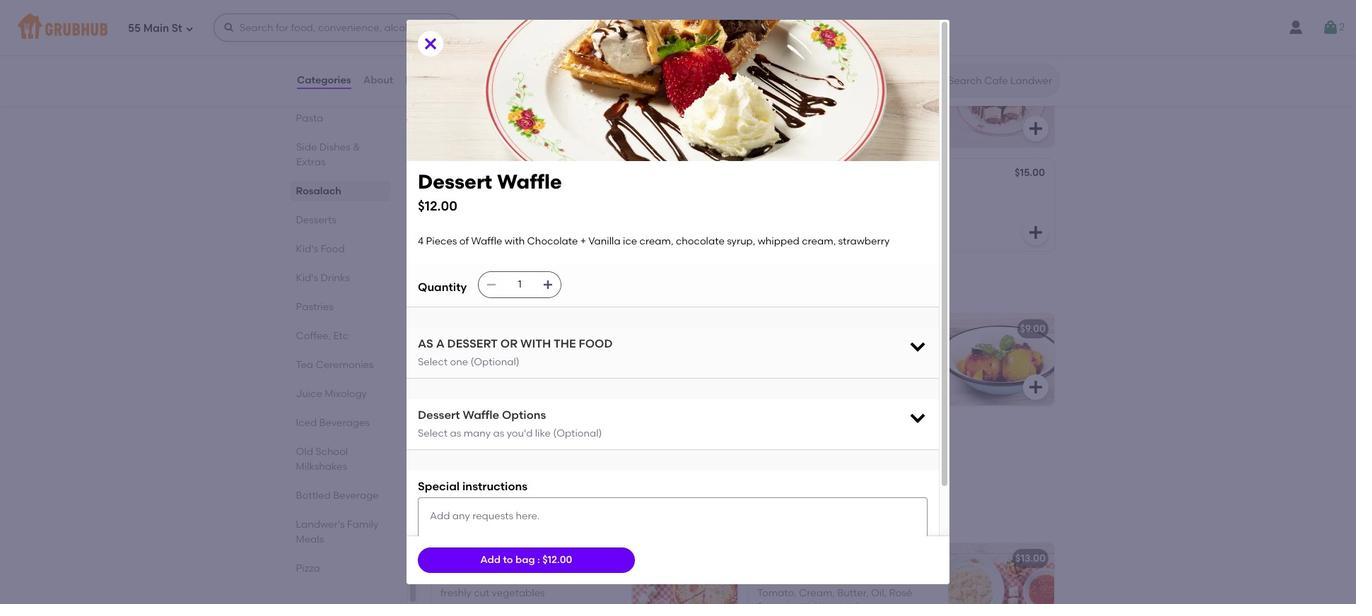 Task type: describe. For each thing, give the bounding box(es) containing it.
extras
[[296, 156, 326, 168]]

oreo rozalach (full) image
[[631, 159, 737, 251]]

bag
[[515, 554, 535, 566]]

landwer's
[[296, 519, 345, 531]]

add to bag : $12.00
[[480, 554, 572, 566]]

cream,
[[799, 587, 835, 599]]

you'd
[[507, 427, 533, 439]]

$9.00
[[1020, 323, 1046, 335]]

kid's drinks tab
[[296, 271, 385, 286]]

butter
[[794, 168, 824, 180]]

55 main st
[[128, 22, 182, 34]]

desserts inside "tab"
[[296, 214, 337, 226]]

main
[[143, 22, 169, 34]]

with
[[520, 337, 551, 351]]

as
[[418, 337, 433, 351]]

old school milkshakes tab
[[296, 445, 385, 474]]

syrup, inside the 4 pieces of waffle with chocolate + vanilla ice cream, chocolate syrup, whipped cream, strawberry
[[579, 357, 607, 370]]

categories
[[297, 74, 351, 86]]

cream fresh, ricotta , white chocolate, oreo crumble
[[441, 188, 577, 215]]

kid's drinks
[[296, 272, 350, 284]]

0 vertical spatial $13.00
[[698, 63, 728, 75]]

Input item quantity number field
[[504, 272, 535, 298]]

special instructions
[[418, 480, 528, 493]]

0 horizontal spatial +
[[580, 235, 586, 247]]

freshly
[[441, 587, 472, 599]]

1 vertical spatial rosalach
[[795, 64, 840, 76]]

bottled beverage
[[296, 490, 379, 502]]

like
[[535, 427, 551, 439]]

desserts tab
[[296, 213, 385, 228]]

dessert for dessert waffle options
[[418, 409, 460, 422]]

kid's pizza image
[[631, 544, 737, 605]]

& for dishes
[[353, 141, 360, 153]]

served
[[757, 602, 790, 605]]

1 horizontal spatial pizza
[[466, 553, 492, 565]]

scoop
[[494, 427, 524, 439]]

dessert waffle $12.00
[[418, 170, 562, 214]]

banana
[[827, 168, 865, 180]]

0 horizontal spatial oreo
[[441, 168, 465, 180]]

with
[[787, 573, 809, 585]]

kid's food inside tab
[[296, 243, 345, 255]]

1 horizontal spatial vanilla
[[588, 235, 621, 247]]

dishes
[[319, 141, 350, 153]]

$7.00
[[1021, 64, 1046, 76]]

$13.00 for oreo rozalach (full) image
[[699, 168, 729, 180]]

tea ceremonies
[[296, 359, 374, 371]]

dessert waffle
[[441, 323, 511, 335]]

1 horizontal spatial of
[[482, 343, 492, 355]]

old school milkshakes
[[296, 446, 348, 473]]

dessert for dessert waffle
[[418, 170, 492, 194]]

kid's down special
[[429, 511, 466, 528]]

0 vertical spatial syrup,
[[727, 235, 755, 247]]

oil,
[[871, 587, 887, 599]]

pasta tab
[[296, 111, 385, 126]]

select inside dessert waffle options select as many as you'd like (optional)
[[418, 427, 448, 439]]

sauce inside tomato sauce & mozzarella with freshly cut vegetables
[[480, 573, 510, 585]]

1 vertical spatial +
[[603, 343, 609, 355]]

pasta with sauce of your choice: tomato, cream, butter, oil, rosé served with vegetables
[[757, 573, 916, 605]]

ceremonies
[[316, 359, 374, 371]]

st
[[172, 22, 182, 34]]

coffee, etc
[[296, 330, 349, 342]]

food
[[579, 337, 613, 351]]

1 horizontal spatial 4
[[441, 343, 446, 355]]

nutella rosalach (half) image
[[948, 55, 1054, 147]]

your
[[856, 573, 877, 585]]

kid's pasta image
[[948, 544, 1054, 605]]

reviews
[[405, 74, 445, 86]]

(optional) for dessert
[[471, 356, 519, 368]]

1 vertical spatial 4 pieces of waffle with chocolate + vanilla ice cream, chocolate syrup, whipped cream, strawberry
[[441, 343, 609, 384]]

rozalach for full
[[478, 64, 524, 76]]

:
[[537, 554, 540, 566]]

drinks
[[321, 272, 350, 284]]

ice cream scoop (two scoop)
[[441, 427, 587, 439]]

waffle for dessert waffle
[[479, 323, 511, 335]]

0 vertical spatial strawberry
[[838, 235, 890, 247]]

2 as from the left
[[493, 427, 504, 439]]

of inside pasta with sauce of your choice: tomato, cream, butter, oil, rosé served with vegetables
[[844, 573, 854, 585]]

0 horizontal spatial 4
[[418, 235, 424, 247]]

ice cream scoop (two scoop) button
[[432, 418, 737, 482]]

the
[[554, 337, 576, 351]]

ricotta
[[507, 188, 542, 200]]

1 horizontal spatial kid's food
[[429, 511, 507, 528]]

$15.00
[[1015, 167, 1045, 179]]

1 vertical spatial dessert
[[441, 323, 477, 335]]

landwer's family meals tab
[[296, 518, 385, 547]]

cream inside cream fresh, ricotta , white chocolate, oreo crumble
[[441, 188, 474, 200]]

nutella rosalach (half)
[[757, 64, 871, 76]]

1 vertical spatial pieces
[[449, 343, 480, 355]]

instructions
[[462, 480, 528, 493]]

beverage
[[333, 490, 379, 502]]

0 vertical spatial pieces
[[426, 235, 457, 247]]

chocolate inside the 4 pieces of waffle with chocolate + vanilla ice cream, chocolate syrup, whipped cream, strawberry
[[528, 357, 577, 370]]

ice
[[441, 427, 455, 439]]

oreo inside cream fresh, ricotta , white chocolate, oreo crumble
[[496, 203, 520, 215]]

iced
[[296, 417, 317, 429]]

sauce inside pasta with sauce of your choice: tomato, cream, butter, oil, rosé served with vegetables
[[812, 573, 842, 585]]

1 vertical spatial chocolate
[[550, 343, 601, 355]]

kid's left drinks
[[296, 272, 319, 284]]

crumble
[[523, 203, 564, 215]]

iced beverages
[[296, 417, 370, 429]]

a
[[436, 337, 445, 351]]

peanut butter banana rozalach
[[757, 168, 913, 180]]

tomato sauce & mozzarella with freshly cut vegetables
[[441, 573, 597, 599]]

with inside tomato sauce & mozzarella with freshly cut vegetables
[[576, 573, 597, 585]]

bottled beverage tab
[[296, 489, 385, 503]]

nutella rozalach full
[[441, 64, 543, 76]]

pastries
[[296, 301, 334, 313]]

0 vertical spatial chocolate
[[676, 235, 725, 247]]

0 horizontal spatial of
[[459, 235, 469, 247]]

pasta for pasta
[[296, 112, 324, 124]]

cream inside ice cream scoop (two scoop) button
[[458, 427, 491, 439]]

main navigation navigation
[[0, 0, 1356, 55]]

school
[[316, 446, 348, 458]]

with down cream fresh, ricotta , white chocolate, oreo crumble
[[505, 235, 525, 247]]

rozalach right banana
[[867, 168, 913, 180]]

landwer's family meals
[[296, 519, 379, 546]]



Task type: vqa. For each thing, say whether or not it's contained in the screenshot.
the in inside the Assorted sashimi served ceviche style in a hand roll and wrapped i
no



Task type: locate. For each thing, give the bounding box(es) containing it.
search icon image
[[926, 72, 943, 89]]

1 horizontal spatial as
[[493, 427, 504, 439]]

(optional) right like
[[553, 427, 602, 439]]

of up butter,
[[844, 573, 854, 585]]

1 vertical spatial 4
[[441, 343, 446, 355]]

0 vertical spatial pasta
[[296, 112, 324, 124]]

pasta inside pasta 'tab'
[[296, 112, 324, 124]]

waffle down the chocolate,
[[471, 235, 502, 247]]

milkshakes
[[296, 461, 348, 473]]

full
[[526, 64, 543, 76]]

kid's food up kid's drinks
[[296, 243, 345, 255]]

whipped
[[758, 235, 800, 247], [441, 372, 482, 384]]

oreo rozalach (full)
[[441, 168, 539, 180]]

1 nutella from the left
[[441, 64, 476, 76]]

svg image inside 2 button
[[1322, 19, 1339, 36]]

4 right "as"
[[441, 343, 446, 355]]

as left you'd
[[493, 427, 504, 439]]

options
[[502, 409, 546, 422]]

(half)
[[843, 64, 871, 76]]

vanilla inside the 4 pieces of waffle with chocolate + vanilla ice cream, chocolate syrup, whipped cream, strawberry
[[441, 357, 473, 370]]

1 vertical spatial vanilla
[[441, 357, 473, 370]]

about button
[[362, 55, 394, 106]]

dessert inside dessert waffle options select as many as you'd like (optional)
[[418, 409, 460, 422]]

rosalach
[[429, 22, 499, 40], [795, 64, 840, 76], [296, 185, 342, 197]]

1 vertical spatial desserts
[[429, 281, 493, 298]]

4 up quantity
[[418, 235, 424, 247]]

categories button
[[296, 55, 352, 106]]

one
[[450, 356, 468, 368]]

dessert up the chocolate,
[[418, 170, 492, 194]]

oreo up the chocolate,
[[441, 168, 465, 180]]

dessert inside dessert waffle $12.00
[[418, 170, 492, 194]]

&
[[353, 141, 360, 153], [512, 573, 520, 585]]

1 select from the top
[[418, 356, 448, 368]]

1 horizontal spatial +
[[603, 343, 609, 355]]

side dishes & extras tab
[[296, 140, 385, 170]]

dessert waffle image
[[631, 314, 737, 406]]

chocolate down crumble
[[527, 235, 578, 247]]

0 vertical spatial whipped
[[758, 235, 800, 247]]

1 vertical spatial food
[[470, 511, 507, 528]]

vanilla
[[588, 235, 621, 247], [441, 357, 473, 370]]

1 horizontal spatial strawberry
[[838, 235, 890, 247]]

pizza down meals
[[296, 563, 320, 575]]

fresh,
[[476, 188, 505, 200]]

0 horizontal spatial ice
[[475, 357, 489, 370]]

pizza tab
[[296, 561, 385, 576]]

1 vertical spatial $12.00
[[699, 323, 729, 335]]

rosalach down the extras
[[296, 185, 342, 197]]

1 vertical spatial select
[[418, 427, 448, 439]]

rosalach tab
[[296, 184, 385, 199]]

as a dessert or with the food select one (optional)
[[418, 337, 613, 368]]

0 vertical spatial kid's food
[[296, 243, 345, 255]]

0 horizontal spatial as
[[450, 427, 461, 439]]

1 horizontal spatial syrup,
[[727, 235, 755, 247]]

coffee, etc tab
[[296, 329, 385, 344]]

2 horizontal spatial rosalach
[[795, 64, 840, 76]]

cream up the chocolate,
[[441, 188, 474, 200]]

chocolate
[[676, 235, 725, 247], [528, 357, 577, 370]]

choice:
[[879, 573, 916, 585]]

strawberry down banana
[[838, 235, 890, 247]]

as left many
[[450, 427, 461, 439]]

1 vertical spatial chocolate
[[528, 357, 577, 370]]

waffle inside dessert waffle options select as many as you'd like (optional)
[[463, 409, 499, 422]]

0 vertical spatial desserts
[[296, 214, 337, 226]]

1 horizontal spatial ice
[[623, 235, 637, 247]]

(optional) for options
[[553, 427, 602, 439]]

pasta up tomato, at the bottom right of the page
[[757, 573, 785, 585]]

desserts up dessert waffle
[[429, 281, 493, 298]]

many
[[464, 427, 491, 439]]

food down the instructions
[[470, 511, 507, 528]]

1 horizontal spatial sauce
[[812, 573, 842, 585]]

0 horizontal spatial syrup,
[[579, 357, 607, 370]]

1 vertical spatial pasta
[[757, 573, 785, 585]]

mozzarella
[[522, 573, 574, 585]]

butter,
[[837, 587, 869, 599]]

0 horizontal spatial strawberry
[[521, 372, 572, 384]]

1 vertical spatial oreo
[[496, 203, 520, 215]]

$12.00 right :
[[542, 554, 572, 566]]

with
[[505, 235, 525, 247], [527, 343, 547, 355], [576, 573, 597, 585], [793, 602, 813, 605]]

2 vertical spatial dessert
[[418, 409, 460, 422]]

tea ceremonies tab
[[296, 358, 385, 373]]

rosalach up "nutella rozalach full"
[[429, 22, 499, 40]]

scoop)
[[553, 427, 587, 439]]

0 vertical spatial $12.00
[[418, 198, 457, 214]]

1 vertical spatial ice
[[475, 357, 489, 370]]

Search Cafe Landwer search field
[[947, 74, 1055, 88]]

0 horizontal spatial food
[[321, 243, 345, 255]]

& up vegetables
[[512, 573, 520, 585]]

nutella for nutella rozalach full
[[441, 64, 476, 76]]

dessert
[[447, 337, 498, 351]]

to
[[503, 554, 513, 566]]

whipped inside the 4 pieces of waffle with chocolate + vanilla ice cream, chocolate syrup, whipped cream, strawberry
[[441, 372, 482, 384]]

mango perfume (v)
[[757, 323, 851, 335]]

kid's food
[[296, 243, 345, 255], [429, 511, 507, 528]]

0 horizontal spatial pizza
[[296, 563, 320, 575]]

bottled
[[296, 490, 331, 502]]

family
[[347, 519, 379, 531]]

(two
[[527, 427, 550, 439]]

1 horizontal spatial &
[[512, 573, 520, 585]]

quantity
[[418, 280, 467, 294]]

0 vertical spatial &
[[353, 141, 360, 153]]

0 horizontal spatial vanilla
[[441, 357, 473, 370]]

pieces
[[426, 235, 457, 247], [449, 343, 480, 355]]

0 vertical spatial +
[[580, 235, 586, 247]]

1 vertical spatial $13.00
[[699, 168, 729, 180]]

,
[[544, 188, 547, 200]]

Special instructions text field
[[418, 498, 928, 551]]

whipped down one
[[441, 372, 482, 384]]

2 vertical spatial $12.00
[[542, 554, 572, 566]]

food up drinks
[[321, 243, 345, 255]]

1 horizontal spatial oreo
[[496, 203, 520, 215]]

rosalach inside tab
[[296, 185, 342, 197]]

55
[[128, 22, 141, 34]]

special
[[418, 480, 460, 493]]

4
[[418, 235, 424, 247], [441, 343, 446, 355]]

desserts down rosalach tab on the top left of page
[[296, 214, 337, 226]]

beverages
[[320, 417, 370, 429]]

(optional)
[[471, 356, 519, 368], [553, 427, 602, 439]]

vegetables
[[815, 602, 869, 605]]

food
[[321, 243, 345, 255], [470, 511, 507, 528]]

1 horizontal spatial $12.00
[[542, 554, 572, 566]]

2 horizontal spatial of
[[844, 573, 854, 585]]

2 sauce from the left
[[812, 573, 842, 585]]

waffle for dessert waffle options select as many as you'd like (optional)
[[463, 409, 499, 422]]

pizza inside the pizza tab
[[296, 563, 320, 575]]

0 vertical spatial select
[[418, 356, 448, 368]]

(optional) inside as a dessert or with the food select one (optional)
[[471, 356, 519, 368]]

2 vertical spatial of
[[844, 573, 854, 585]]

0 vertical spatial chocolate
[[527, 235, 578, 247]]

0 vertical spatial food
[[321, 243, 345, 255]]

with inside pasta with sauce of your choice: tomato, cream, butter, oil, rosé served with vegetables
[[793, 602, 813, 605]]

1 horizontal spatial whipped
[[758, 235, 800, 247]]

whipped down peanut
[[758, 235, 800, 247]]

kid's up kid's drinks
[[296, 243, 319, 255]]

0 vertical spatial of
[[459, 235, 469, 247]]

2 horizontal spatial $12.00
[[699, 323, 729, 335]]

0 vertical spatial (optional)
[[471, 356, 519, 368]]

of
[[459, 235, 469, 247], [482, 343, 492, 355], [844, 573, 854, 585]]

white
[[549, 188, 577, 200]]

rozalach
[[478, 64, 524, 76], [467, 168, 512, 180], [867, 168, 913, 180]]

cut
[[474, 587, 490, 599]]

pasta for pasta with sauce of your choice: tomato, cream, butter, oil, rosé served with vegetables
[[757, 573, 785, 585]]

0 horizontal spatial nutella
[[441, 64, 476, 76]]

select inside as a dessert or with the food select one (optional)
[[418, 356, 448, 368]]

rozalach for (full)
[[467, 168, 512, 180]]

2 button
[[1322, 15, 1345, 40]]

tomato,
[[757, 587, 797, 599]]

sauce up cream,
[[812, 573, 842, 585]]

& inside tomato sauce & mozzarella with freshly cut vegetables
[[512, 573, 520, 585]]

rozalach left full at the top of page
[[478, 64, 524, 76]]

0 horizontal spatial (optional)
[[471, 356, 519, 368]]

0 horizontal spatial &
[[353, 141, 360, 153]]

pasta up side
[[296, 112, 324, 124]]

dessert waffle options select as many as you'd like (optional)
[[418, 409, 602, 439]]

kid's food tab
[[296, 242, 385, 257]]

iced beverages tab
[[296, 416, 385, 431]]

rozalach up fresh,
[[467, 168, 512, 180]]

0 horizontal spatial chocolate
[[528, 357, 577, 370]]

waffle up crumble
[[497, 170, 562, 194]]

1 horizontal spatial food
[[470, 511, 507, 528]]

pizza up tomato
[[466, 553, 492, 565]]

0 vertical spatial oreo
[[441, 168, 465, 180]]

& right dishes
[[353, 141, 360, 153]]

0 vertical spatial cream
[[441, 188, 474, 200]]

food inside kid's food tab
[[321, 243, 345, 255]]

$12.00 inside dessert waffle $12.00
[[418, 198, 457, 214]]

0 horizontal spatial kid's food
[[296, 243, 345, 255]]

with left the
[[527, 343, 547, 355]]

1 horizontal spatial chocolate
[[676, 235, 725, 247]]

1 vertical spatial syrup,
[[579, 357, 607, 370]]

juice mixology tab
[[296, 387, 385, 402]]

svg image
[[1322, 19, 1339, 36], [185, 24, 193, 33], [711, 120, 728, 137], [711, 224, 728, 241], [542, 279, 554, 291], [908, 337, 928, 356], [711, 455, 728, 472]]

side dishes & extras
[[296, 141, 360, 168]]

0 vertical spatial vanilla
[[588, 235, 621, 247]]

mixology
[[325, 388, 367, 400]]

vegetables
[[492, 587, 545, 599]]

rosalach left (half)
[[795, 64, 840, 76]]

waffle up or
[[479, 323, 511, 335]]

1 as from the left
[[450, 427, 461, 439]]

dessert up ice
[[418, 409, 460, 422]]

tomato
[[441, 573, 477, 585]]

with right mozzarella
[[576, 573, 597, 585]]

1 vertical spatial kid's food
[[429, 511, 507, 528]]

pasta
[[296, 112, 324, 124], [757, 573, 785, 585]]

tea
[[296, 359, 314, 371]]

& for sauce
[[512, 573, 520, 585]]

pasta inside pasta with sauce of your choice: tomato, cream, butter, oil, rosé served with vegetables
[[757, 573, 785, 585]]

$13.00 for kid's pasta 'image'
[[1016, 553, 1046, 565]]

waffle up many
[[463, 409, 499, 422]]

strawberry down with
[[521, 372, 572, 384]]

mango
[[757, 323, 791, 335]]

$13.00
[[698, 63, 728, 75], [699, 168, 729, 180], [1016, 553, 1046, 565]]

pieces down the chocolate,
[[426, 235, 457, 247]]

2 select from the top
[[418, 427, 448, 439]]

chocolate right or
[[550, 343, 601, 355]]

reviews button
[[404, 55, 445, 106]]

2 vertical spatial $13.00
[[1016, 553, 1046, 565]]

1 horizontal spatial (optional)
[[553, 427, 602, 439]]

juice mixology
[[296, 388, 367, 400]]

with down cream,
[[793, 602, 813, 605]]

kid's
[[296, 243, 319, 255], [296, 272, 319, 284], [429, 511, 466, 528], [441, 553, 464, 565]]

0 horizontal spatial rosalach
[[296, 185, 342, 197]]

(full)
[[515, 168, 539, 180]]

waffle down dessert waffle
[[494, 343, 525, 355]]

of left or
[[482, 343, 492, 355]]

pieces up one
[[449, 343, 480, 355]]

$12.00 left mango
[[699, 323, 729, 335]]

juice
[[296, 388, 323, 400]]

about
[[363, 74, 393, 86]]

waffle inside the 4 pieces of waffle with chocolate + vanilla ice cream, chocolate syrup, whipped cream, strawberry
[[494, 343, 525, 355]]

peanut
[[757, 168, 792, 180]]

0 horizontal spatial desserts
[[296, 214, 337, 226]]

1 horizontal spatial nutella
[[757, 64, 793, 76]]

0 horizontal spatial pasta
[[296, 112, 324, 124]]

2 vertical spatial rosalach
[[296, 185, 342, 197]]

desserts
[[296, 214, 337, 226], [429, 281, 493, 298]]

dessert up "dessert"
[[441, 323, 477, 335]]

etc
[[334, 330, 349, 342]]

$12.00 left fresh,
[[418, 198, 457, 214]]

(v)
[[837, 323, 851, 335]]

4 pieces of waffle with chocolate + vanilla ice cream, chocolate syrup, whipped cream, strawberry
[[418, 235, 890, 247], [441, 343, 609, 384]]

nutella for nutella rosalach (half)
[[757, 64, 793, 76]]

pastries tab
[[296, 300, 385, 315]]

1 horizontal spatial rosalach
[[429, 22, 499, 40]]

select left many
[[418, 427, 448, 439]]

+
[[580, 235, 586, 247], [603, 343, 609, 355]]

side
[[296, 141, 317, 153]]

mango perfume (v) image
[[948, 314, 1054, 406]]

cream right ice
[[458, 427, 491, 439]]

0 vertical spatial dessert
[[418, 170, 492, 194]]

svg image
[[223, 22, 234, 33], [422, 35, 439, 52], [1027, 120, 1044, 137], [1027, 224, 1044, 241], [486, 279, 497, 291], [1027, 379, 1044, 396], [908, 408, 928, 428]]

0 horizontal spatial whipped
[[441, 372, 482, 384]]

0 horizontal spatial $12.00
[[418, 198, 457, 214]]

1 horizontal spatial desserts
[[429, 281, 493, 298]]

meals
[[296, 534, 324, 546]]

1 sauce from the left
[[480, 573, 510, 585]]

0 vertical spatial rosalach
[[429, 22, 499, 40]]

0 horizontal spatial sauce
[[480, 573, 510, 585]]

1 vertical spatial of
[[482, 343, 492, 355]]

kid's up tomato
[[441, 553, 464, 565]]

1 vertical spatial &
[[512, 573, 520, 585]]

ice
[[623, 235, 637, 247], [475, 357, 489, 370]]

1 vertical spatial cream
[[458, 427, 491, 439]]

rosé
[[889, 587, 912, 599]]

coffee,
[[296, 330, 331, 342]]

2 nutella from the left
[[757, 64, 793, 76]]

(optional) inside dessert waffle options select as many as you'd like (optional)
[[553, 427, 602, 439]]

0 vertical spatial 4 pieces of waffle with chocolate + vanilla ice cream, chocolate syrup, whipped cream, strawberry
[[418, 235, 890, 247]]

1 horizontal spatial pasta
[[757, 573, 785, 585]]

sauce down add
[[480, 573, 510, 585]]

& inside "side dishes & extras"
[[353, 141, 360, 153]]

1 vertical spatial strawberry
[[521, 372, 572, 384]]

svg image inside main navigation navigation
[[223, 22, 234, 33]]

2
[[1339, 21, 1345, 33]]

0 vertical spatial ice
[[623, 235, 637, 247]]

of down the chocolate,
[[459, 235, 469, 247]]

waffle for dessert waffle $12.00
[[497, 170, 562, 194]]

strawberry
[[838, 235, 890, 247], [521, 372, 572, 384]]

kid's food down special instructions
[[429, 511, 507, 528]]

waffle inside dessert waffle $12.00
[[497, 170, 562, 194]]

select down "as"
[[418, 356, 448, 368]]

or
[[500, 337, 518, 351]]

(optional) down or
[[471, 356, 519, 368]]

oreo down ricotta
[[496, 203, 520, 215]]

1 vertical spatial (optional)
[[553, 427, 602, 439]]



